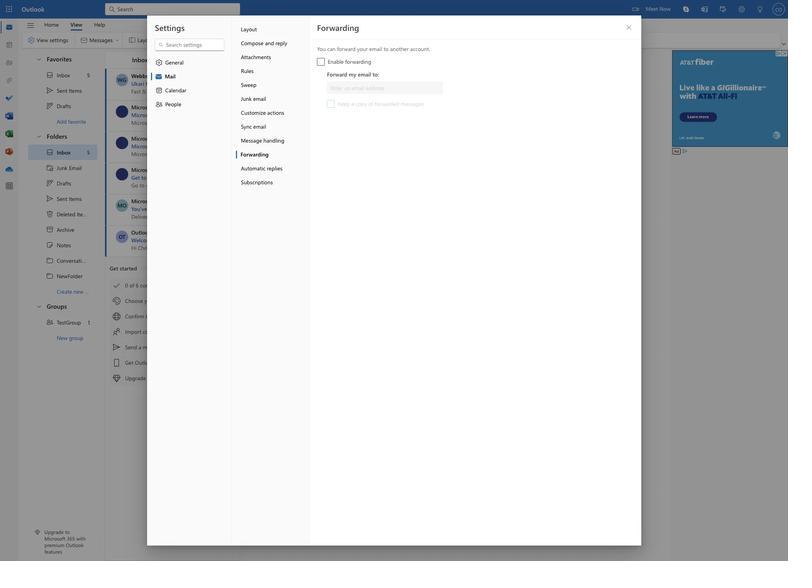 Task type: locate. For each thing, give the bounding box(es) containing it.
1 team from the top
[[177, 104, 190, 111]]

0 horizontal spatial upgrade
[[44, 529, 64, 535]]

items right the deleted
[[77, 210, 90, 218]]

to inside outlook team welcome to your new outlook.com account
[[156, 237, 161, 244]]

1 horizontal spatial mobile
[[276, 174, 293, 181]]

premium features image
[[35, 530, 40, 535]]

 down 
[[46, 179, 54, 187]]

130%
[[183, 88, 197, 95]]

0 vertical spatial info
[[198, 111, 208, 119]]

rules
[[241, 67, 254, 75]]

2  button from the top
[[32, 129, 45, 143]]

security inside "microsoft account team microsoft account security info verification"
[[177, 111, 196, 119]]

1 vertical spatial  button
[[32, 129, 45, 143]]

0 vertical spatial 
[[46, 257, 54, 264]]

1 vertical spatial mobile
[[156, 359, 172, 366]]

microsoft outlook you've joined the testgroup group
[[131, 197, 216, 213]]

 tree item
[[28, 206, 97, 222]]

get right the microsoft image
[[131, 174, 140, 181]]

 button inside favorites 'tree item'
[[32, 52, 45, 66]]

1  button from the top
[[32, 52, 45, 66]]


[[27, 36, 35, 44], [155, 59, 163, 66]]

new left "folder"
[[74, 288, 83, 295]]

 up add favorite tree item
[[46, 102, 54, 110]]

outlook down send a message
[[135, 359, 154, 366]]

0 vertical spatial new
[[175, 237, 185, 244]]

 inbox down 'favorites'
[[46, 71, 70, 79]]

1 vertical spatial new
[[74, 288, 83, 295]]

1 vertical spatial testgroup
[[57, 319, 81, 326]]

drafts for 
[[57, 180, 71, 187]]

account inside outlook team welcome to your new outlook.com account
[[220, 237, 239, 244]]

 drafts down  tree item
[[46, 179, 71, 187]]

1  from the top
[[46, 257, 54, 264]]

 drafts inside favorites tree
[[46, 102, 71, 110]]

group right "new"
[[69, 334, 83, 341]]

new group
[[57, 334, 83, 341]]

2  tree item from the top
[[28, 268, 97, 284]]

your
[[357, 45, 368, 53], [163, 174, 174, 181], [244, 174, 256, 181], [162, 237, 173, 244], [145, 297, 155, 305]]

1 mt from the top
[[118, 108, 126, 115]]

 newfolder
[[46, 272, 83, 280]]

to left the with
[[65, 529, 70, 535]]

document
[[0, 0, 789, 561]]

1 vertical spatial drafts
[[57, 180, 71, 187]]

1 sent from the top
[[57, 87, 67, 94]]

1 horizontal spatial a
[[351, 100, 354, 107]]

outlook right premium
[[66, 542, 84, 548]]

upgrade right the 
[[125, 374, 146, 382]]

1  from the top
[[46, 71, 54, 79]]

1 horizontal spatial water
[[192, 80, 207, 87]]

 button left folders
[[32, 129, 45, 143]]

 down 
[[46, 257, 54, 264]]

history
[[90, 257, 107, 264]]

 for 
[[46, 102, 54, 110]]

0 vertical spatial  tree item
[[28, 67, 97, 83]]

 button inside groups 'tree item'
[[32, 299, 45, 313]]

 inside ' view settings'
[[27, 36, 35, 44]]

inbox
[[132, 55, 148, 64], [57, 71, 70, 79], [57, 149, 71, 156]]

0 horizontal spatial of
[[130, 282, 134, 289]]

your down team
[[162, 237, 173, 244]]

group
[[201, 205, 216, 213], [69, 334, 83, 341]]

attachments
[[241, 53, 271, 61]]

 drafts up add
[[46, 102, 71, 110]]

Select a conversation checkbox
[[116, 199, 131, 212]]

 inside favorites tree
[[46, 102, 54, 110]]

0 horizontal spatial a
[[139, 344, 141, 351]]

testgroup up 'new group'
[[57, 319, 81, 326]]

 button for folders
[[32, 129, 45, 143]]

new group tree item
[[28, 330, 97, 345]]

import contacts
[[125, 328, 163, 335]]

1 vertical spatial info
[[198, 143, 208, 150]]

0 vertical spatial junk
[[241, 95, 252, 102]]

 inside favorites tree
[[46, 71, 54, 79]]

message handling
[[241, 137, 284, 144]]

security down people at the top of the page
[[177, 111, 196, 119]]

1 vertical spatial 
[[46, 195, 54, 203]]

0 horizontal spatial junk
[[57, 164, 68, 171]]

0 vertical spatial 
[[155, 100, 163, 108]]

 button
[[32, 52, 45, 66], [32, 129, 45, 143], [32, 299, 45, 313]]

 tree item up  junk email
[[28, 145, 97, 160]]

settings tab list
[[147, 15, 232, 546]]

email up customize actions
[[253, 95, 266, 102]]

document containing settings
[[0, 0, 789, 561]]

zone
[[158, 313, 169, 320]]

favorite
[[68, 118, 86, 125]]

your inside forwarding element
[[357, 45, 368, 53]]

 tree item up "create"
[[28, 268, 97, 284]]

1 vertical spatial water
[[192, 80, 207, 87]]

forwarding element
[[317, 45, 634, 111]]

mobile down replies
[[276, 174, 293, 181]]

1 vertical spatial  sent items
[[46, 195, 82, 203]]

0 horizontal spatial view
[[37, 36, 48, 44]]


[[633, 6, 639, 12]]

 sent items up the  tree item at the top left
[[46, 195, 82, 203]]

of inside forwarding element
[[369, 100, 373, 107]]

2 vertical spatial  button
[[32, 299, 45, 313]]

2  tree item from the top
[[28, 191, 97, 206]]

5 up  tree item
[[87, 149, 90, 156]]

0 horizontal spatial testgroup
[[57, 319, 81, 326]]

ad
[[675, 148, 680, 154]]

1 vertical spatial forwarding
[[241, 151, 269, 158]]

 button left groups at the left
[[32, 299, 45, 313]]


[[46, 71, 54, 79], [46, 148, 54, 156]]

5 inside favorites tree
[[87, 71, 90, 79]]

get
[[131, 174, 140, 181], [110, 265, 118, 272], [125, 359, 134, 366]]

 left newfolder
[[46, 272, 54, 280]]

actions
[[267, 109, 284, 116]]

2 info from the top
[[198, 143, 208, 150]]

 left 'favorites'
[[36, 56, 42, 62]]

and left 'reply'
[[265, 39, 274, 47]]

settings
[[50, 36, 68, 44]]

0
[[125, 282, 128, 289]]

 sent items for 2nd  tree item
[[46, 195, 82, 203]]

mt up microsoft account team image
[[118, 108, 126, 115]]

1  tree item from the top
[[28, 98, 97, 114]]

0 vertical spatial 
[[46, 102, 54, 110]]

a inside list box
[[139, 344, 141, 351]]

0 vertical spatial inbox
[[132, 55, 148, 64]]

Select a conversation checkbox
[[116, 106, 131, 118]]

webbs
[[131, 72, 148, 80]]

1 vertical spatial inbox
[[57, 71, 70, 79]]

drafts up add favorite tree item
[[57, 102, 71, 110]]

items up favorite in the left of the page
[[69, 87, 82, 94]]

 for folders
[[36, 133, 42, 139]]

0 vertical spatial 5
[[87, 71, 90, 79]]

 inside groups 'tree item'
[[36, 303, 42, 309]]

mt inside microsoft account team image
[[118, 139, 126, 146]]

outlook up the
[[156, 197, 176, 205]]

compose and reply button
[[236, 36, 309, 50]]

0 vertical spatial 
[[46, 87, 54, 94]]

0 horizontal spatial group
[[69, 334, 83, 341]]

to inside forwarding element
[[384, 45, 389, 53]]

mobile inside microsoft get to know your onedrive – how to back up your pc and mobile
[[276, 174, 293, 181]]

meet now
[[646, 5, 671, 12]]

 for  conversation history
[[46, 257, 54, 264]]

outlook inside outlook team welcome to your new outlook.com account
[[131, 229, 151, 236]]

 button for favorites
[[32, 52, 45, 66]]

junk inside  junk email
[[57, 164, 68, 171]]

rules button
[[236, 64, 309, 78]]

1 vertical spatial get
[[110, 265, 118, 272]]

0 vertical spatial  inbox
[[46, 71, 70, 79]]

view left settings
[[37, 36, 48, 44]]

add favorite tree item
[[28, 114, 97, 129]]

0 vertical spatial get
[[131, 174, 140, 181]]

items inside favorites tree
[[69, 87, 82, 94]]

forwarding heading
[[317, 22, 359, 33]]

 left groups at the left
[[36, 303, 42, 309]]

your up forwarding
[[357, 45, 368, 53]]

Select a conversation checkbox
[[116, 137, 131, 149]]

1 vertical spatial 
[[46, 179, 54, 187]]

1 5 from the top
[[87, 71, 90, 79]]

 up 
[[46, 148, 54, 156]]

1 vertical spatial 
[[46, 318, 54, 326]]

help button
[[88, 19, 111, 31]]

2  from the top
[[46, 179, 54, 187]]

0 vertical spatial group
[[201, 205, 216, 213]]


[[226, 56, 233, 64]]

0 vertical spatial  tree item
[[28, 98, 97, 114]]

2 security from the top
[[177, 143, 196, 150]]

1 vertical spatial 
[[155, 59, 163, 66]]

3  button from the top
[[32, 299, 45, 313]]

0 vertical spatial sent
[[57, 87, 67, 94]]

1 horizontal spatial 
[[155, 100, 163, 108]]

get for get started
[[110, 265, 118, 272]]

automatic replies button
[[236, 162, 309, 175]]

1  drafts from the top
[[46, 102, 71, 110]]

forwarding button
[[236, 148, 309, 162]]

2 5 from the top
[[87, 149, 90, 156]]

of inside message list no conversations selected list box
[[130, 282, 134, 289]]

1 horizontal spatial 
[[155, 59, 163, 66]]

webbs water garden image
[[116, 74, 128, 86]]

 inside "tree item"
[[46, 318, 54, 326]]

1 vertical spatial and
[[265, 174, 274, 181]]

 left folders
[[36, 133, 42, 139]]

drafts for 
[[57, 102, 71, 110]]


[[46, 210, 54, 218]]

to down team
[[156, 237, 161, 244]]

2 vertical spatial get
[[125, 359, 134, 366]]

365
[[178, 374, 187, 382], [67, 535, 75, 542]]

account up know
[[156, 143, 176, 150]]

 tree item
[[28, 67, 97, 83], [28, 145, 97, 160]]

2 sent from the top
[[57, 195, 67, 202]]

1 vertical spatial a
[[139, 344, 141, 351]]

email inside sync email button
[[253, 123, 266, 130]]

1 vertical spatial 
[[36, 133, 42, 139]]

forwarding
[[317, 22, 359, 33], [241, 151, 269, 158]]

sent
[[57, 87, 67, 94], [57, 195, 67, 202]]

 general
[[155, 59, 184, 66]]

 tree item
[[28, 253, 107, 268], [28, 268, 97, 284]]

2  from the top
[[46, 148, 54, 156]]

2 mt from the top
[[118, 139, 126, 146]]

customize
[[241, 109, 266, 116]]

2 vertical spatial items
[[77, 210, 90, 218]]

garden
[[166, 72, 184, 80]]

mt inside microsoft account team icon
[[118, 108, 126, 115]]

outlook team image
[[116, 231, 128, 243]]

 inside favorites 'tree item'
[[36, 56, 42, 62]]

0 vertical spatial  tree item
[[28, 83, 97, 98]]

2  drafts from the top
[[46, 179, 71, 187]]

2 vertical spatial 
[[36, 303, 42, 309]]

new
[[175, 237, 185, 244], [74, 288, 83, 295]]

upgrade up premium
[[44, 529, 64, 535]]

0 vertical spatial 
[[27, 36, 35, 44]]

home button
[[38, 19, 65, 31]]

webbs water garden
[[131, 72, 184, 80]]

 drafts for 
[[46, 179, 71, 187]]

 tree item
[[28, 98, 97, 114], [28, 175, 97, 191]]

compose and reply
[[241, 39, 287, 47]]

layout group
[[124, 32, 201, 46]]

365 for upgrade to microsoft 365
[[178, 374, 187, 382]]

forwarding up can at the top left
[[317, 22, 359, 33]]

 drafts for 
[[46, 102, 71, 110]]

0 horizontal spatial 365
[[67, 535, 75, 542]]

 button for groups
[[32, 299, 45, 313]]

 sent items inside favorites tree
[[46, 87, 82, 94]]


[[36, 56, 42, 62], [36, 133, 42, 139], [36, 303, 42, 309]]

confirm
[[125, 313, 144, 320]]

forwarding up automatic
[[241, 151, 269, 158]]

0 vertical spatial  sent items
[[46, 87, 82, 94]]

 button
[[23, 19, 38, 32]]

upgrade inside upgrade to microsoft 365 with premium outlook features
[[44, 529, 64, 535]]

1 vertical spatial group
[[69, 334, 83, 341]]

testgroup inside  testgroup
[[57, 319, 81, 326]]

water up 'price'
[[192, 80, 207, 87]]

1 vertical spatial sent
[[57, 195, 67, 202]]

1  sent items from the top
[[46, 87, 82, 94]]

calendar
[[165, 87, 186, 94]]

team down "microsoft account team microsoft account security info verification"
[[177, 135, 190, 142]]

help
[[94, 21, 105, 28]]

 down 
[[155, 100, 163, 108]]

email inside junk email button
[[253, 95, 266, 102]]

your down automatic
[[244, 174, 256, 181]]

of right 0
[[130, 282, 134, 289]]

0 vertical spatial  drafts
[[46, 102, 71, 110]]

mo
[[118, 202, 127, 209]]

a inside tab panel
[[351, 100, 354, 107]]


[[46, 102, 54, 110], [46, 179, 54, 187]]

2  sent items from the top
[[46, 195, 82, 203]]

0 vertical spatial upgrade
[[125, 374, 146, 382]]

1 vertical spatial 
[[46, 148, 54, 156]]

1  inbox from the top
[[46, 71, 70, 79]]

groups
[[47, 302, 67, 310]]

1 vertical spatial  drafts
[[46, 179, 71, 187]]

and right pc
[[265, 174, 274, 181]]

 tree item up add
[[28, 98, 97, 114]]

365 inside upgrade to microsoft 365 with premium outlook features
[[67, 535, 75, 542]]

1 vertical spatial team
[[177, 135, 190, 142]]

 for  newfolder
[[46, 272, 54, 280]]

junk inside junk email button
[[241, 95, 252, 102]]

0 vertical spatial  button
[[32, 52, 45, 66]]

new left the outlook.com
[[175, 237, 185, 244]]

2 team from the top
[[177, 135, 190, 142]]

your left look
[[145, 297, 155, 305]]

verification
[[209, 111, 236, 119]]

0 vertical spatial mt
[[118, 108, 126, 115]]

tree
[[28, 145, 107, 299]]

 up webbs water garden at the top left of the page
[[155, 59, 163, 66]]

1  from the top
[[36, 56, 42, 62]]

security left was
[[177, 143, 196, 150]]

1 vertical spatial 365
[[67, 535, 75, 542]]

info inside microsoft account team microsoft account security info was added
[[198, 143, 208, 150]]

3  from the top
[[36, 303, 42, 309]]

0 vertical spatial items
[[69, 87, 82, 94]]

messages
[[401, 100, 424, 107]]

 inside settings tab list
[[155, 100, 163, 108]]

0 vertical spatial forwarding
[[317, 22, 359, 33]]

1 vertical spatial  tree item
[[28, 191, 97, 206]]

1 horizontal spatial testgroup
[[175, 205, 200, 213]]

1 horizontal spatial group
[[201, 205, 216, 213]]

contacts
[[143, 328, 163, 335]]

inbox left  button
[[132, 55, 148, 64]]

1 vertical spatial upgrade
[[44, 529, 64, 535]]

 sent items down favorites 'tree item'
[[46, 87, 82, 94]]

0 vertical spatial testgroup
[[175, 205, 200, 213]]

a for keep
[[351, 100, 354, 107]]

tab list
[[38, 19, 111, 31]]

 tree item up the deleted
[[28, 191, 97, 206]]

testgroup right the
[[175, 205, 200, 213]]

application
[[0, 0, 789, 561]]

mt down microsoft account team icon
[[118, 139, 126, 146]]

1 security from the top
[[177, 111, 196, 119]]

drafts down  junk email
[[57, 180, 71, 187]]

of right copy
[[369, 100, 373, 107]]

to
[[384, 45, 389, 53], [141, 174, 147, 181], [217, 174, 222, 181], [156, 237, 161, 244], [147, 374, 152, 382], [65, 529, 70, 535]]

onedrive image
[[5, 166, 13, 174]]

Select a conversation checkbox
[[116, 231, 131, 243]]

 tree item
[[28, 222, 97, 237]]

a right send
[[139, 344, 141, 351]]

1 vertical spatial mt
[[118, 139, 126, 146]]

get left started at the top
[[110, 265, 118, 272]]

 inside settings tab list
[[155, 59, 163, 66]]

up
[[237, 174, 243, 181]]

2  tree item from the top
[[28, 175, 97, 191]]

email up forwarding
[[369, 45, 382, 53]]

my
[[349, 71, 356, 78]]

 inbox up  tree item
[[46, 148, 71, 156]]

2  inbox from the top
[[46, 148, 71, 156]]

items inside  deleted items
[[77, 210, 90, 218]]

0 horizontal spatial new
[[74, 288, 83, 295]]

 down groups at the left
[[46, 318, 54, 326]]

drafts inside favorites tree
[[57, 102, 71, 110]]

favorites tree
[[28, 49, 97, 129]]

2  from the top
[[36, 133, 42, 139]]

info inside "microsoft account team microsoft account security info verification"
[[198, 111, 208, 119]]

favorites tree item
[[28, 52, 97, 67]]

 conversation history
[[46, 257, 107, 264]]

 button inside folders tree item
[[32, 129, 45, 143]]

dialog containing settings
[[0, 0, 789, 561]]

upgrade inside message list no conversations selected list box
[[125, 374, 146, 382]]

1 vertical spatial  inbox
[[46, 148, 71, 156]]

a left copy
[[351, 100, 354, 107]]

 tree item down  junk email
[[28, 175, 97, 191]]

view left help
[[71, 21, 82, 28]]

0 vertical spatial security
[[177, 111, 196, 119]]

0 vertical spatial view
[[71, 21, 82, 28]]

0 vertical spatial 
[[46, 71, 54, 79]]

outlook up  button
[[22, 5, 44, 13]]

security inside microsoft account team microsoft account security info was added
[[177, 143, 196, 150]]

outlook
[[22, 5, 44, 13], [156, 197, 176, 205], [131, 229, 151, 236], [135, 359, 154, 366], [66, 542, 84, 548]]

inbox inside favorites tree
[[57, 71, 70, 79]]

1 drafts from the top
[[57, 102, 71, 110]]

team inside microsoft account team microsoft account security info was added
[[177, 135, 190, 142]]

2 and from the top
[[265, 174, 274, 181]]

 notes
[[46, 241, 71, 249]]

to do image
[[5, 95, 13, 102]]


[[113, 359, 121, 367]]

1 vertical spatial  tree item
[[28, 145, 97, 160]]

team down 130%
[[177, 104, 190, 111]]

enable
[[328, 58, 344, 65]]

 for 
[[155, 100, 163, 108]]

1 and from the top
[[265, 39, 274, 47]]

0 vertical spatial team
[[177, 104, 190, 111]]

1 vertical spatial security
[[177, 143, 196, 150]]

1 vertical spatial 
[[46, 272, 54, 280]]

outlook up 'welcome'
[[131, 229, 151, 236]]

1  from the top
[[46, 87, 54, 94]]

0 horizontal spatial 
[[27, 36, 35, 44]]

add
[[57, 118, 67, 125]]

 tree item down 'favorites'
[[28, 67, 97, 83]]

 down 'favorites'
[[46, 87, 54, 94]]

2  from the top
[[46, 272, 54, 280]]

 button
[[223, 54, 236, 65]]

dialog
[[0, 0, 789, 561]]

folders tree item
[[28, 129, 97, 145]]

1 info from the top
[[198, 111, 208, 119]]

outlook.com
[[187, 237, 219, 244]]

group down how
[[201, 205, 216, 213]]

items up  deleted items
[[69, 195, 82, 202]]

to down the get outlook mobile
[[147, 374, 152, 382]]

to right how
[[217, 174, 222, 181]]

drafts
[[57, 102, 71, 110], [57, 180, 71, 187]]

to:
[[373, 71, 379, 78]]

 tree item
[[28, 237, 97, 253]]

0 horizontal spatial 
[[46, 318, 54, 326]]

mt
[[118, 108, 126, 115], [118, 139, 126, 146]]

forward
[[327, 71, 347, 78]]

5 down favorites 'tree item'
[[87, 71, 90, 79]]

mobile
[[276, 174, 293, 181], [156, 359, 172, 366]]

testgroup
[[175, 205, 200, 213], [57, 319, 81, 326]]

1 horizontal spatial junk
[[241, 95, 252, 102]]

1 horizontal spatial new
[[175, 237, 185, 244]]

1 horizontal spatial view
[[71, 21, 82, 28]]

 tree item
[[28, 83, 97, 98], [28, 191, 97, 206]]

account
[[156, 104, 176, 111], [156, 111, 176, 119], [156, 135, 176, 142], [156, 143, 176, 150], [220, 237, 239, 244]]

0 horizontal spatial forwarding
[[241, 151, 269, 158]]

 for  view settings
[[27, 36, 35, 44]]

1 vertical spatial  tree item
[[28, 175, 97, 191]]

sent up the  tree item at the top left
[[57, 195, 67, 202]]

team inside "microsoft account team microsoft account security info verification"
[[177, 104, 190, 111]]

0 vertical spatial 365
[[178, 374, 187, 382]]

new inside outlook team welcome to your new outlook.com account
[[175, 237, 185, 244]]

 tree item up newfolder
[[28, 253, 107, 268]]

1 horizontal spatial forwarding
[[317, 22, 359, 33]]

 sent items
[[46, 87, 82, 94], [46, 195, 82, 203]]

junk right 
[[57, 164, 68, 171]]

to left another
[[384, 45, 389, 53]]

info left verification
[[198, 111, 208, 119]]

inbox down favorites 'tree item'
[[57, 71, 70, 79]]

send
[[125, 344, 137, 351]]

1 horizontal spatial of
[[369, 100, 373, 107]]

2 drafts from the top
[[57, 180, 71, 187]]

1 vertical spatial view
[[37, 36, 48, 44]]

another
[[390, 45, 409, 53]]

ukari fish food - webb's water gardens fast & free shipping, 130% price match guarantee, loyalty program
[[131, 80, 294, 95]]

 down  button
[[27, 36, 35, 44]]

0 vertical spatial of
[[369, 100, 373, 107]]

email right sync at left
[[253, 123, 266, 130]]

 inside folders tree item
[[36, 133, 42, 139]]

0 vertical spatial drafts
[[57, 102, 71, 110]]

inbox up  junk email
[[57, 149, 71, 156]]

1  from the top
[[46, 102, 54, 110]]

 up 
[[46, 195, 54, 203]]

365 inside message list no conversations selected list box
[[178, 374, 187, 382]]

water up the food
[[150, 72, 164, 80]]

account right the outlook.com
[[220, 237, 239, 244]]

get right 
[[125, 359, 134, 366]]

microsoft inside microsoft outlook you've joined the testgroup group
[[131, 197, 155, 205]]

0 horizontal spatial water
[[150, 72, 164, 80]]

 button
[[149, 54, 162, 66]]

 button left 'favorites'
[[32, 52, 45, 66]]

mobile up upgrade to microsoft 365 on the bottom of the page
[[156, 359, 172, 366]]


[[231, 266, 236, 271]]

junk down sweep
[[241, 95, 252, 102]]

0 vertical spatial and
[[265, 39, 274, 47]]

 for  testgroup
[[46, 318, 54, 326]]

1 horizontal spatial upgrade
[[125, 374, 146, 382]]

&
[[142, 88, 147, 95]]

 inbox inside favorites tree
[[46, 71, 70, 79]]



Task type: describe. For each thing, give the bounding box(es) containing it.
-
[[169, 80, 171, 87]]

settings
[[155, 22, 185, 33]]

keep a copy of forwarded messages
[[338, 100, 424, 107]]

and inside microsoft get to know your onedrive – how to back up your pc and mobile
[[265, 174, 274, 181]]

word image
[[5, 112, 13, 120]]

outlook inside banner
[[22, 5, 44, 13]]

team
[[153, 229, 166, 236]]

email left to:
[[358, 71, 371, 78]]

1 vertical spatial items
[[69, 195, 82, 202]]

message list section
[[105, 49, 294, 561]]

pc
[[257, 174, 264, 181]]

 sent items for 2nd  tree item from the bottom
[[46, 87, 82, 94]]

message handling button
[[236, 134, 309, 148]]


[[155, 73, 163, 80]]

view inside button
[[71, 21, 82, 28]]

inbox inside inbox 
[[132, 55, 148, 64]]

 for 
[[46, 179, 54, 187]]

microsoft account team microsoft account security info verification
[[131, 104, 236, 119]]

team for was
[[177, 135, 190, 142]]

outlook banner
[[0, 0, 789, 19]]


[[155, 87, 163, 94]]

get started
[[110, 265, 137, 272]]

match
[[211, 88, 226, 95]]

get for get outlook mobile
[[125, 359, 134, 366]]

to left know
[[141, 174, 147, 181]]

onedrive
[[176, 174, 199, 181]]

outlook team welcome to your new outlook.com account
[[131, 229, 239, 244]]

deleted
[[57, 210, 75, 218]]

choose
[[125, 297, 143, 305]]

5 for first  'tree item' from the bottom of the application containing settings
[[87, 149, 90, 156]]

mt for microsoft account security info verification
[[118, 108, 126, 115]]

subscriptions
[[241, 179, 273, 186]]

sweep button
[[236, 78, 309, 92]]


[[113, 313, 121, 320]]

 junk email
[[46, 164, 82, 172]]

with
[[76, 535, 86, 542]]

 for favorites
[[36, 56, 42, 62]]

0 horizontal spatial mobile
[[156, 359, 172, 366]]

replies
[[267, 165, 283, 172]]

Enter an email address text field
[[328, 82, 443, 94]]

 inbox for second  'tree item' from the bottom
[[46, 71, 70, 79]]

forward my email to:
[[327, 71, 379, 78]]


[[46, 164, 54, 172]]

 button
[[623, 21, 636, 34]]


[[26, 21, 35, 30]]

customize actions
[[241, 109, 284, 116]]

application containing settings
[[0, 0, 789, 561]]

tab list containing home
[[38, 19, 111, 31]]

 for first  'tree item' from the bottom of the application containing settings
[[46, 148, 54, 156]]

sent inside favorites tree
[[57, 87, 67, 94]]

microsoft inside upgrade to microsoft 365 with premium outlook features
[[44, 535, 65, 542]]

outlook link
[[22, 0, 44, 19]]

view inside ' view settings'
[[37, 36, 48, 44]]

microsoft account team image
[[116, 106, 128, 118]]

account down shipping,
[[156, 104, 176, 111]]

group inside tree item
[[69, 334, 83, 341]]

conversation
[[57, 257, 88, 264]]

microsoft image
[[116, 168, 128, 180]]

can
[[327, 45, 336, 53]]

how
[[204, 174, 216, 181]]

folder
[[85, 288, 99, 295]]

microsoft inside microsoft get to know your onedrive – how to back up your pc and mobile
[[131, 166, 155, 174]]

new inside create new folder tree item
[[74, 288, 83, 295]]

 for  general
[[155, 59, 163, 66]]

forward
[[337, 45, 356, 53]]

1  tree item from the top
[[28, 67, 97, 83]]

choose your look
[[125, 297, 167, 305]]

forwarding tab panel
[[309, 15, 642, 546]]

microsoft account team image
[[116, 137, 128, 149]]

welcome
[[131, 237, 154, 244]]


[[158, 42, 164, 48]]

get outlook mobile
[[125, 359, 172, 366]]

time
[[146, 313, 156, 320]]

security for verification
[[177, 111, 196, 119]]

1  tree item from the top
[[28, 253, 107, 268]]

outlook inside microsoft outlook you've joined the testgroup group
[[156, 197, 176, 205]]

forwarded
[[375, 100, 399, 107]]

team for verification
[[177, 104, 190, 111]]

testgroup inside microsoft outlook you've joined the testgroup group
[[175, 205, 200, 213]]

new
[[57, 334, 68, 341]]

to inside upgrade to microsoft 365 with premium outlook features
[[65, 529, 70, 535]]

copy
[[356, 100, 367, 107]]

back
[[224, 174, 235, 181]]


[[113, 328, 121, 336]]

message list no conversations selected list box
[[105, 69, 294, 561]]

Select a conversation checkbox
[[116, 168, 131, 180]]

a for send
[[139, 344, 141, 351]]

automatic
[[241, 165, 266, 172]]

 tree item for 
[[28, 175, 97, 191]]

info for verification
[[198, 111, 208, 119]]

upgrade for upgrade to microsoft 365
[[125, 374, 146, 382]]

send a message
[[125, 344, 164, 351]]

account.
[[410, 45, 430, 53]]

 tree item
[[28, 160, 97, 175]]

create
[[57, 288, 72, 295]]


[[46, 226, 54, 233]]

excel image
[[5, 130, 13, 138]]

mt for microsoft account security info was added
[[118, 139, 126, 146]]

2 vertical spatial inbox
[[57, 149, 71, 156]]

webb's
[[173, 80, 191, 87]]

people image
[[5, 59, 13, 67]]

newfolder
[[57, 272, 83, 280]]


[[46, 241, 54, 249]]

powerpoint image
[[5, 148, 13, 156]]

 inside favorites tree
[[46, 87, 54, 94]]

2  tree item from the top
[[28, 145, 97, 160]]

 tree item for 
[[28, 98, 97, 114]]

5 for second  'tree item' from the bottom
[[87, 71, 90, 79]]


[[626, 24, 632, 31]]

files image
[[5, 77, 13, 85]]

2  from the top
[[46, 195, 54, 203]]

joined
[[149, 205, 164, 213]]

upgrade for upgrade to microsoft 365 with premium outlook features
[[44, 529, 64, 535]]

settings heading
[[155, 22, 185, 33]]

complete
[[140, 282, 163, 289]]

create new folder tree item
[[28, 284, 99, 299]]

 tree item
[[28, 315, 97, 330]]

security for was
[[177, 143, 196, 150]]

 testgroup
[[46, 318, 81, 326]]

account down people at the top of the page
[[156, 111, 176, 119]]

get inside microsoft get to know your onedrive – how to back up your pc and mobile
[[131, 174, 140, 181]]

inbox heading
[[122, 51, 162, 68]]

and inside compose and reply button
[[265, 39, 274, 47]]

you can forward your email to another account.
[[317, 45, 430, 53]]

import
[[125, 328, 142, 335]]

you've
[[131, 205, 147, 213]]

0 vertical spatial water
[[150, 72, 164, 80]]

 inbox for first  'tree item' from the bottom of the application containing settings
[[46, 148, 71, 156]]

account down "microsoft account team microsoft account security info verification"
[[156, 135, 176, 142]]

1  tree item from the top
[[28, 83, 97, 98]]

notes
[[57, 241, 71, 249]]

archive
[[57, 226, 74, 233]]

forwarding
[[345, 58, 371, 65]]

layout
[[241, 26, 257, 33]]

365 for upgrade to microsoft 365 with premium outlook features
[[67, 535, 75, 542]]

outlook inside upgrade to microsoft 365 with premium outlook features
[[66, 542, 84, 548]]

calendar image
[[5, 41, 13, 49]]

left-rail-appbar navigation
[[2, 19, 17, 179]]

your right know
[[163, 174, 174, 181]]

program
[[273, 88, 294, 95]]

your inside outlook team welcome to your new outlook.com account
[[162, 237, 173, 244]]

mail image
[[5, 24, 13, 31]]

6
[[136, 282, 139, 289]]

forwarding inside 'button'
[[241, 151, 269, 158]]

reply
[[276, 39, 287, 47]]

 for groups
[[36, 303, 42, 309]]

junk email
[[241, 95, 266, 102]]

 archive
[[46, 226, 74, 233]]

group inside microsoft outlook you've joined the testgroup group
[[201, 205, 216, 213]]

ukari
[[131, 80, 144, 87]]

microsoft get to know your onedrive – how to back up your pc and mobile
[[131, 166, 293, 181]]

m
[[120, 170, 125, 178]]

Search settings search field
[[164, 41, 216, 49]]

forwarding inside tab panel
[[317, 22, 359, 33]]

customize actions button
[[236, 106, 309, 120]]


[[113, 344, 121, 351]]

set your advertising preferences image
[[683, 148, 689, 154]]

info for was
[[198, 143, 208, 150]]

more apps image
[[5, 182, 13, 190]]

 for second  'tree item' from the bottom
[[46, 71, 54, 79]]

microsoft outlook image
[[116, 199, 128, 212]]

tree containing 
[[28, 145, 107, 299]]

compose
[[241, 39, 264, 47]]

guarantee,
[[228, 88, 253, 95]]

free
[[148, 88, 158, 95]]

water inside the ukari fish food - webb's water gardens fast & free shipping, 130% price match guarantee, loyalty program
[[192, 80, 207, 87]]

layout button
[[236, 22, 309, 36]]

groups tree item
[[28, 299, 97, 315]]

you
[[317, 45, 326, 53]]



Task type: vqa. For each thing, say whether or not it's contained in the screenshot.
matters
no



